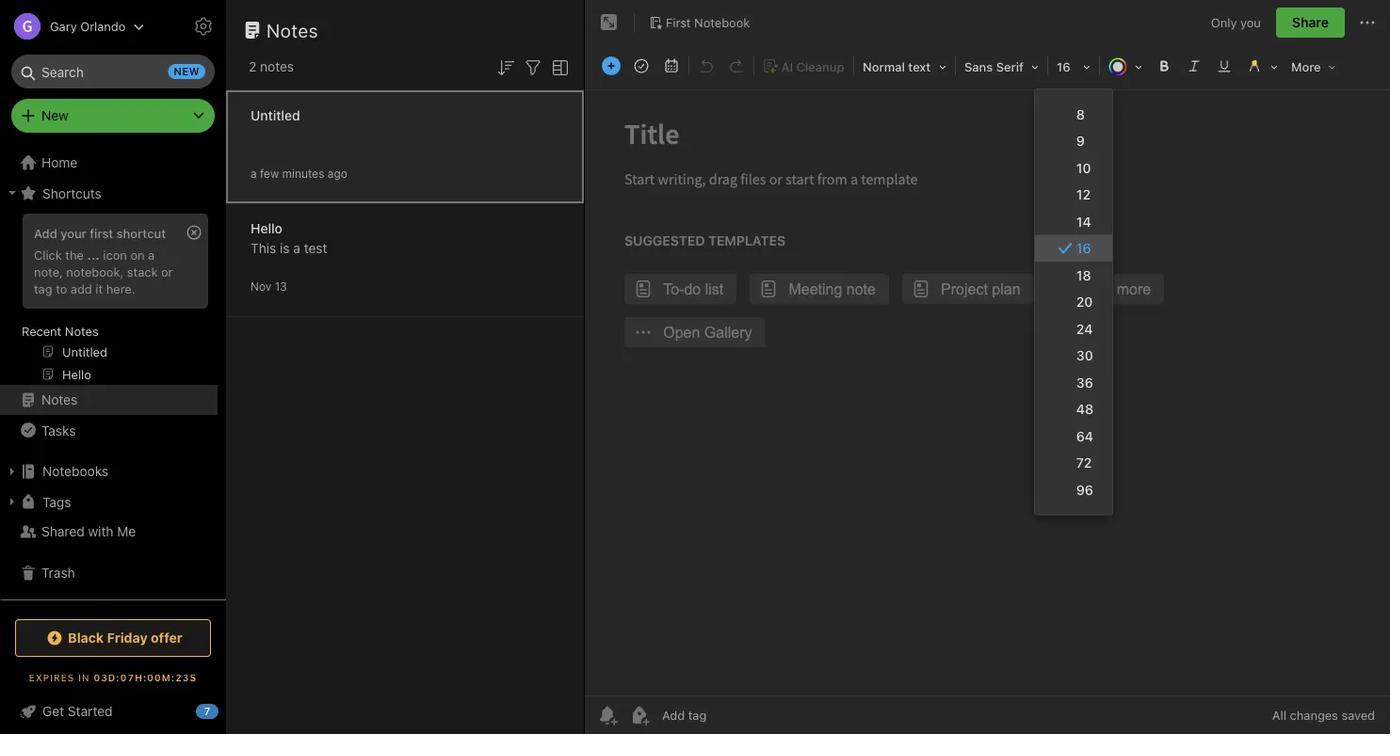 Task type: vqa. For each thing, say whether or not it's contained in the screenshot.
a to the middle
yes



Task type: describe. For each thing, give the bounding box(es) containing it.
gary orlando
[[50, 19, 126, 33]]

share button
[[1277, 8, 1346, 38]]

normal
[[863, 60, 905, 74]]

Note Editor text field
[[585, 90, 1391, 696]]

this
[[251, 241, 276, 256]]

1 vertical spatial notes
[[65, 324, 99, 338]]

serif
[[997, 60, 1024, 74]]

settings image
[[192, 15, 215, 38]]

tree containing home
[[0, 148, 226, 600]]

notes
[[260, 59, 294, 74]]

16 inside field
[[1057, 60, 1071, 74]]

Heading level field
[[857, 53, 954, 80]]

48 link
[[1036, 396, 1113, 423]]

20 link
[[1036, 289, 1113, 316]]

shared with me
[[41, 524, 136, 540]]

or
[[161, 265, 173, 279]]

30
[[1077, 348, 1094, 364]]

stack
[[127, 265, 158, 279]]

gary
[[50, 19, 77, 33]]

test
[[304, 241, 327, 256]]

untitled
[[251, 108, 300, 123]]

a for this is a test
[[293, 241, 301, 256]]

30 link
[[1036, 343, 1113, 369]]

new button
[[11, 99, 215, 133]]

note,
[[34, 265, 63, 279]]

expires
[[29, 673, 75, 684]]

tag
[[34, 282, 52, 296]]

notes link
[[0, 385, 218, 416]]

1 horizontal spatial a
[[251, 167, 257, 180]]

first notebook button
[[643, 9, 757, 36]]

Help and Learning task checklist field
[[0, 697, 226, 727]]

Highlight field
[[1240, 53, 1285, 80]]

only
[[1212, 15, 1238, 29]]

few
[[260, 167, 279, 180]]

click the ...
[[34, 248, 100, 262]]

get
[[42, 704, 64, 720]]

in
[[78, 673, 90, 684]]

96 link
[[1036, 477, 1113, 504]]

to
[[56, 282, 67, 296]]

all changes saved
[[1273, 709, 1376, 723]]

64 link
[[1036, 423, 1113, 450]]

add
[[71, 282, 92, 296]]

notebooks link
[[0, 457, 218, 487]]

8
[[1077, 106, 1086, 122]]

get started
[[42, 704, 113, 720]]

saved
[[1342, 709, 1376, 723]]

click to collapse image
[[219, 700, 233, 723]]

Font color field
[[1102, 53, 1150, 80]]

Search text field
[[24, 55, 202, 89]]

underline image
[[1212, 53, 1238, 79]]

icon on a note, notebook, stack or tag to add it here.
[[34, 248, 173, 296]]

a few minutes ago
[[251, 167, 348, 180]]

36 link
[[1036, 369, 1113, 396]]

Add tag field
[[661, 708, 802, 724]]

20
[[1077, 294, 1093, 310]]

new
[[41, 108, 69, 123]]

sans
[[965, 60, 993, 74]]

add tag image
[[629, 705, 651, 727]]

changes
[[1291, 709, 1339, 723]]

0 vertical spatial notes
[[267, 19, 319, 41]]

16 menu item
[[1036, 235, 1113, 262]]

...
[[87, 248, 100, 262]]

black friday offer
[[68, 631, 183, 646]]

black friday offer button
[[15, 620, 211, 658]]

italic image
[[1182, 53, 1208, 79]]

2 vertical spatial notes
[[41, 392, 77, 408]]

10 link
[[1036, 155, 1113, 181]]

recent notes
[[22, 324, 99, 338]]

8 link
[[1036, 101, 1113, 128]]

this is a test
[[251, 241, 327, 256]]

offer
[[151, 631, 183, 646]]

03d:07h:00m:23s
[[94, 673, 197, 684]]

your
[[61, 226, 87, 240]]

24
[[1077, 321, 1093, 337]]

18 link
[[1036, 262, 1113, 289]]

notebook
[[695, 15, 750, 29]]

home
[[41, 155, 77, 171]]

96
[[1077, 482, 1094, 498]]

group inside tree
[[0, 208, 218, 393]]

10
[[1077, 160, 1092, 176]]

7
[[204, 706, 210, 719]]

note window element
[[585, 0, 1391, 735]]

16 inside menu item
[[1077, 241, 1092, 256]]

expand note image
[[598, 11, 621, 34]]

bold image
[[1151, 53, 1178, 79]]

all
[[1273, 709, 1287, 723]]

notebook,
[[66, 265, 124, 279]]

friday
[[107, 631, 148, 646]]

text
[[909, 60, 931, 74]]



Task type: locate. For each thing, give the bounding box(es) containing it.
expand notebooks image
[[5, 465, 20, 480]]

12 link
[[1036, 181, 1113, 208]]

Add filters field
[[522, 55, 545, 79]]

orlando
[[80, 19, 126, 33]]

16
[[1057, 60, 1071, 74], [1077, 241, 1092, 256]]

new search field
[[24, 55, 205, 89]]

add filters image
[[522, 56, 545, 79]]

add your first shortcut
[[34, 226, 166, 240]]

hello
[[251, 221, 283, 237]]

first notebook
[[666, 15, 750, 29]]

2
[[249, 59, 257, 74]]

a for icon on a note, notebook, stack or tag to add it here.
[[148, 248, 155, 262]]

first
[[666, 15, 691, 29]]

16 link
[[1036, 235, 1113, 262]]

started
[[68, 704, 113, 720]]

on
[[130, 248, 145, 262]]

1 horizontal spatial 16
[[1077, 241, 1092, 256]]

home link
[[0, 148, 226, 178]]

nov 13
[[251, 280, 287, 294]]

24 link
[[1036, 316, 1113, 343]]

notes
[[267, 19, 319, 41], [65, 324, 99, 338], [41, 392, 77, 408]]

more
[[1292, 60, 1322, 74]]

minutes
[[282, 167, 325, 180]]

0 horizontal spatial 16
[[1057, 60, 1071, 74]]

a inside icon on a note, notebook, stack or tag to add it here.
[[148, 248, 155, 262]]

13
[[275, 280, 287, 294]]

the
[[65, 248, 84, 262]]

shortcut
[[117, 226, 166, 240]]

black
[[68, 631, 104, 646]]

click
[[34, 248, 62, 262]]

8 9 10
[[1077, 106, 1092, 176]]

more actions image
[[1357, 11, 1380, 34]]

only you
[[1212, 15, 1262, 29]]

Sort options field
[[495, 55, 517, 79]]

48
[[1077, 402, 1094, 417]]

Font family field
[[958, 53, 1046, 80]]

2 horizontal spatial a
[[293, 241, 301, 256]]

ago
[[328, 167, 348, 180]]

9
[[1077, 133, 1085, 149]]

14 link
[[1036, 208, 1113, 235]]

Font size field
[[1051, 53, 1098, 80]]

it
[[96, 282, 103, 296]]

notes right recent
[[65, 324, 99, 338]]

18
[[1077, 268, 1092, 283]]

1 vertical spatial 16
[[1077, 241, 1092, 256]]

a right is
[[293, 241, 301, 256]]

me
[[117, 524, 136, 540]]

tasks
[[41, 423, 76, 438]]

shortcuts button
[[0, 178, 218, 208]]

add a reminder image
[[596, 705, 619, 727]]

0 vertical spatial 16
[[1057, 60, 1071, 74]]

trash
[[41, 566, 75, 581]]

is
[[280, 241, 290, 256]]

calendar event image
[[659, 53, 685, 79]]

group
[[0, 208, 218, 393]]

tasks button
[[0, 416, 218, 446]]

16 up 18
[[1077, 241, 1092, 256]]

expand tags image
[[5, 495, 20, 510]]

tags
[[42, 494, 71, 510]]

shortcuts
[[42, 185, 102, 201]]

first
[[90, 226, 113, 240]]

dropdown list menu
[[1036, 101, 1113, 504]]

icon
[[103, 248, 127, 262]]

new
[[174, 65, 200, 78]]

2 notes
[[249, 59, 294, 74]]

share
[[1293, 15, 1330, 30]]

Account field
[[0, 8, 145, 45]]

task image
[[629, 53, 655, 79]]

72 link
[[1036, 450, 1113, 477]]

sans serif
[[965, 60, 1024, 74]]

normal text
[[863, 60, 931, 74]]

recent
[[22, 324, 62, 338]]

here.
[[106, 282, 135, 296]]

More field
[[1285, 53, 1343, 80]]

nov
[[251, 280, 272, 294]]

notes up tasks
[[41, 392, 77, 408]]

with
[[88, 524, 114, 540]]

14
[[1077, 214, 1092, 229]]

notebooks
[[42, 464, 108, 480]]

Insert field
[[597, 53, 626, 79]]

View options field
[[545, 55, 572, 79]]

notes up notes
[[267, 19, 319, 41]]

a right "on"
[[148, 248, 155, 262]]

tree
[[0, 148, 226, 600]]

shared with me link
[[0, 517, 218, 547]]

9 link
[[1036, 128, 1113, 155]]

a left few
[[251, 167, 257, 180]]

expires in 03d:07h:00m:23s
[[29, 673, 197, 684]]

36
[[1077, 375, 1094, 391]]

group containing add your first shortcut
[[0, 208, 218, 393]]

0 horizontal spatial a
[[148, 248, 155, 262]]

More actions field
[[1357, 8, 1380, 38]]

add
[[34, 226, 57, 240]]

16 up 8 "link"
[[1057, 60, 1071, 74]]

12
[[1077, 187, 1091, 203]]

tags button
[[0, 487, 218, 517]]



